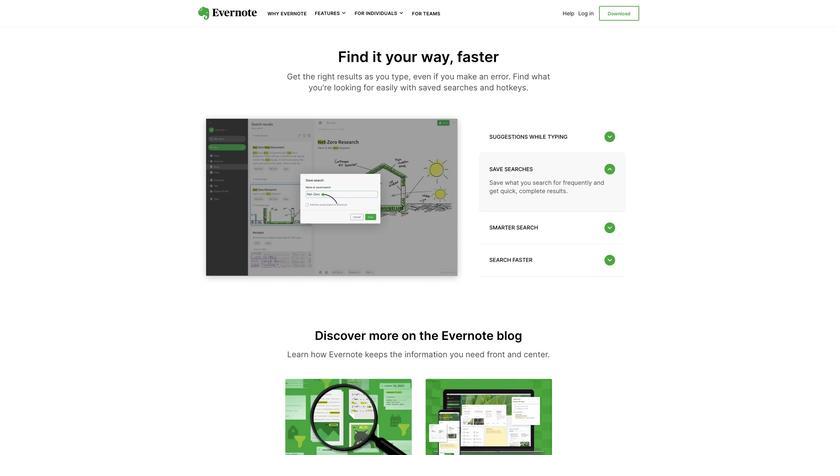 Task type: describe. For each thing, give the bounding box(es) containing it.
search inside 'save what you search for frequently and get quick, complete results.'
[[533, 180, 552, 187]]

1 horizontal spatial and
[[507, 350, 522, 360]]

discover more on the evernote blog
[[315, 329, 522, 344]]

individuals
[[366, 10, 397, 16]]

1 blog image image from the left
[[285, 380, 412, 456]]

help link
[[563, 10, 574, 17]]

log
[[579, 10, 588, 17]]

0 vertical spatial evernote
[[281, 11, 307, 16]]

saved
[[419, 83, 441, 93]]

information
[[405, 350, 448, 360]]

0 vertical spatial faster
[[457, 48, 499, 66]]

save searches
[[489, 166, 533, 173]]

and inside get the right results as you type, even if you make an error. find what you're looking for easily with saved searches and hotkeys.
[[480, 83, 494, 93]]

your
[[386, 48, 417, 66]]

why evernote
[[268, 11, 307, 16]]

way,
[[421, 48, 454, 66]]

center.
[[524, 350, 550, 360]]

you inside 'save what you search for frequently and get quick, complete results.'
[[521, 180, 531, 187]]

log in
[[579, 10, 594, 17]]

results.
[[547, 188, 568, 195]]

type,
[[392, 72, 411, 82]]

get
[[287, 72, 301, 82]]

what inside 'save what you search for frequently and get quick, complete results.'
[[505, 180, 519, 187]]

1 vertical spatial search
[[516, 225, 538, 231]]

download
[[608, 11, 631, 16]]

keeps
[[365, 350, 388, 360]]

searches inside get the right results as you type, even if you make an error. find what you're looking for easily with saved searches and hotkeys.
[[443, 83, 478, 93]]

for for for individuals
[[355, 10, 365, 16]]

hotkeys.
[[496, 83, 529, 93]]

error.
[[491, 72, 511, 82]]

if
[[434, 72, 438, 82]]

even
[[413, 72, 431, 82]]

why
[[268, 11, 279, 16]]

for teams
[[412, 11, 441, 16]]

find inside get the right results as you type, even if you make an error. find what you're looking for easily with saved searches and hotkeys.
[[513, 72, 529, 82]]

1 horizontal spatial evernote
[[329, 350, 363, 360]]

find it your way, faster
[[338, 48, 499, 66]]

front
[[487, 350, 505, 360]]

for inside get the right results as you type, even if you make an error. find what you're looking for easily with saved searches and hotkeys.
[[364, 83, 374, 93]]

learn
[[287, 350, 309, 360]]

save for save what you search for frequently and get quick, complete results.
[[489, 180, 503, 187]]

more
[[369, 329, 399, 344]]

2 horizontal spatial the
[[419, 329, 439, 344]]

save for save searches
[[489, 166, 503, 173]]

you left need
[[450, 350, 464, 360]]

you up easily
[[376, 72, 389, 82]]

looking
[[334, 83, 361, 93]]

2 blog image image from the left
[[426, 380, 552, 456]]

teams
[[423, 11, 441, 16]]

smarter search
[[489, 225, 538, 231]]

typing
[[548, 134, 568, 140]]



Task type: vqa. For each thing, say whether or not it's contained in the screenshot.
middle stay
no



Task type: locate. For each thing, give the bounding box(es) containing it.
faster
[[457, 48, 499, 66], [513, 257, 533, 264]]

the right keeps
[[390, 350, 402, 360]]

0 vertical spatial save
[[489, 166, 503, 173]]

search
[[489, 257, 511, 264]]

suggestions
[[489, 134, 528, 140]]

for individuals
[[355, 10, 397, 16]]

and
[[480, 83, 494, 93], [594, 180, 604, 187], [507, 350, 522, 360]]

search faster
[[489, 257, 533, 264]]

1 vertical spatial searches
[[505, 166, 533, 173]]

results
[[337, 72, 362, 82]]

faster up an
[[457, 48, 499, 66]]

0 vertical spatial searches
[[443, 83, 478, 93]]

0 horizontal spatial faster
[[457, 48, 499, 66]]

for down as
[[364, 83, 374, 93]]

easily
[[376, 83, 398, 93]]

for teams link
[[412, 10, 441, 17]]

you're
[[309, 83, 332, 93]]

how
[[311, 350, 327, 360]]

2 vertical spatial evernote
[[329, 350, 363, 360]]

1 vertical spatial faster
[[513, 257, 533, 264]]

quick,
[[501, 188, 517, 195]]

get
[[489, 188, 499, 195]]

download link
[[599, 6, 639, 21]]

with
[[400, 83, 416, 93]]

an
[[479, 72, 489, 82]]

0 horizontal spatial the
[[303, 72, 315, 82]]

features button
[[315, 10, 347, 17]]

find up hotkeys.
[[513, 72, 529, 82]]

the
[[303, 72, 315, 82], [419, 329, 439, 344], [390, 350, 402, 360]]

features
[[315, 10, 340, 16]]

0 vertical spatial what
[[532, 72, 550, 82]]

1 horizontal spatial for
[[554, 180, 561, 187]]

faster right search
[[513, 257, 533, 264]]

in
[[589, 10, 594, 17]]

1 horizontal spatial what
[[532, 72, 550, 82]]

0 horizontal spatial blog image image
[[285, 380, 412, 456]]

1 horizontal spatial faster
[[513, 257, 533, 264]]

discover
[[315, 329, 366, 344]]

it
[[372, 48, 382, 66]]

evernote logo image
[[198, 7, 257, 20]]

1 save from the top
[[489, 166, 503, 173]]

and right frequently
[[594, 180, 604, 187]]

right
[[317, 72, 335, 82]]

evernote
[[281, 11, 307, 16], [442, 329, 494, 344], [329, 350, 363, 360]]

2 vertical spatial and
[[507, 350, 522, 360]]

frequently
[[563, 180, 592, 187]]

 image
[[198, 112, 465, 286]]

search
[[533, 180, 552, 187], [516, 225, 538, 231]]

smarter
[[489, 225, 515, 231]]

1 horizontal spatial find
[[513, 72, 529, 82]]

for left individuals on the left
[[355, 10, 365, 16]]

get the right results as you type, even if you make an error. find what you're looking for easily with saved searches and hotkeys.
[[287, 72, 550, 93]]

0 horizontal spatial what
[[505, 180, 519, 187]]

searches up quick,
[[505, 166, 533, 173]]

need
[[466, 350, 485, 360]]

searches down make
[[443, 83, 478, 93]]

complete
[[519, 188, 546, 195]]

0 vertical spatial the
[[303, 72, 315, 82]]

1 horizontal spatial for
[[412, 11, 422, 16]]

search up complete
[[533, 180, 552, 187]]

suggestions while typing
[[489, 134, 568, 140]]

save what you search for frequently and get quick, complete results.
[[489, 180, 604, 195]]

while
[[529, 134, 546, 140]]

for up results.
[[554, 180, 561, 187]]

1 vertical spatial the
[[419, 329, 439, 344]]

0 vertical spatial and
[[480, 83, 494, 93]]

1 vertical spatial save
[[489, 180, 503, 187]]

you
[[376, 72, 389, 82], [441, 72, 454, 82], [521, 180, 531, 187], [450, 350, 464, 360]]

1 horizontal spatial the
[[390, 350, 402, 360]]

2 save from the top
[[489, 180, 503, 187]]

learn how evernote keeps the information you need front and center.
[[287, 350, 550, 360]]

0 horizontal spatial evernote
[[281, 11, 307, 16]]

for inside button
[[355, 10, 365, 16]]

find
[[338, 48, 369, 66], [513, 72, 529, 82]]

make
[[457, 72, 477, 82]]

for for for teams
[[412, 11, 422, 16]]

0 vertical spatial for
[[364, 83, 374, 93]]

for inside 'save what you search for frequently and get quick, complete results.'
[[554, 180, 561, 187]]

0 horizontal spatial for
[[355, 10, 365, 16]]

1 vertical spatial find
[[513, 72, 529, 82]]

the up information
[[419, 329, 439, 344]]

2 vertical spatial the
[[390, 350, 402, 360]]

what
[[532, 72, 550, 82], [505, 180, 519, 187]]

the inside get the right results as you type, even if you make an error. find what you're looking for easily with saved searches and hotkeys.
[[303, 72, 315, 82]]

as
[[365, 72, 373, 82]]

2 horizontal spatial and
[[594, 180, 604, 187]]

help
[[563, 10, 574, 17]]

and right front
[[507, 350, 522, 360]]

2 horizontal spatial evernote
[[442, 329, 494, 344]]

save
[[489, 166, 503, 173], [489, 180, 503, 187]]

blog
[[497, 329, 522, 344]]

1 horizontal spatial blog image image
[[426, 380, 552, 456]]

the right get
[[303, 72, 315, 82]]

evernote up need
[[442, 329, 494, 344]]

for
[[364, 83, 374, 93], [554, 180, 561, 187]]

for left "teams" at right top
[[412, 11, 422, 16]]

0 horizontal spatial searches
[[443, 83, 478, 93]]

1 vertical spatial for
[[554, 180, 561, 187]]

0 horizontal spatial for
[[364, 83, 374, 93]]

1 vertical spatial and
[[594, 180, 604, 187]]

why evernote link
[[268, 10, 307, 17]]

on
[[402, 329, 416, 344]]

0 horizontal spatial and
[[480, 83, 494, 93]]

0 vertical spatial search
[[533, 180, 552, 187]]

searches
[[443, 83, 478, 93], [505, 166, 533, 173]]

0 vertical spatial find
[[338, 48, 369, 66]]

1 horizontal spatial searches
[[505, 166, 533, 173]]

for
[[355, 10, 365, 16], [412, 11, 422, 16]]

0 horizontal spatial find
[[338, 48, 369, 66]]

you up complete
[[521, 180, 531, 187]]

search right smarter
[[516, 225, 538, 231]]

what inside get the right results as you type, even if you make an error. find what you're looking for easily with saved searches and hotkeys.
[[532, 72, 550, 82]]

find up results
[[338, 48, 369, 66]]

log in link
[[579, 10, 594, 17]]

and down an
[[480, 83, 494, 93]]

save inside 'save what you search for frequently and get quick, complete results.'
[[489, 180, 503, 187]]

evernote down discover
[[329, 350, 363, 360]]

and inside 'save what you search for frequently and get quick, complete results.'
[[594, 180, 604, 187]]

1 vertical spatial what
[[505, 180, 519, 187]]

blog image image
[[285, 380, 412, 456], [426, 380, 552, 456]]

evernote right the why
[[281, 11, 307, 16]]

1 vertical spatial evernote
[[442, 329, 494, 344]]

for individuals button
[[355, 10, 404, 17]]

you right if
[[441, 72, 454, 82]]



